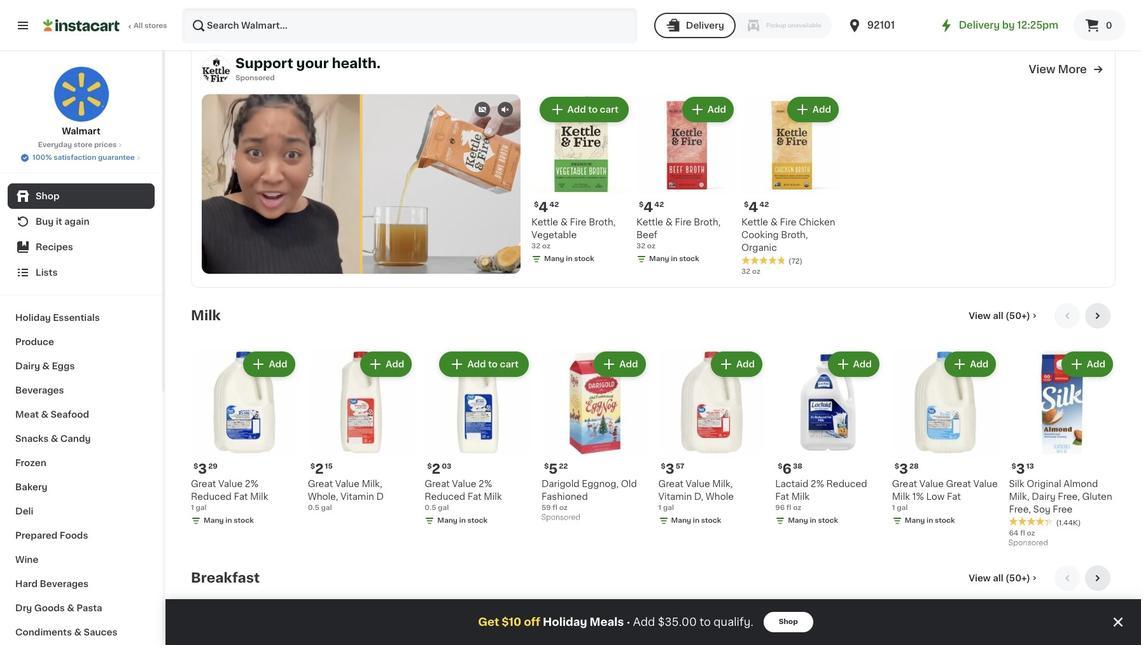 Task type: describe. For each thing, give the bounding box(es) containing it.
gal inside great value great value milk 1% low fat 1 gal
[[897, 504, 908, 511]]

value for great value 2% reduced fat milk 0.5 gal
[[452, 479, 477, 488]]

92101
[[868, 20, 895, 30]]

delivery by 12:25pm link
[[939, 18, 1059, 33]]

holiday inside holiday essentials "link"
[[15, 313, 51, 322]]

$ 2 15
[[310, 462, 333, 475]]

soy
[[1034, 505, 1051, 514]]

100% satisfaction guarantee
[[33, 154, 135, 161]]

all for milk
[[993, 311, 1004, 320]]

$ 5 22
[[544, 462, 568, 475]]

support your health. spo nsored
[[236, 56, 381, 82]]

many in stock for great value great value milk 1% low fat 1 gal
[[905, 517, 956, 524]]

deli link
[[8, 499, 155, 523]]

stock for lactaid 2% reduced fat milk 96 fl oz
[[818, 517, 839, 524]]

92101 button
[[847, 8, 924, 43]]

guarantee
[[98, 154, 135, 161]]

6 great from the left
[[947, 479, 972, 488]]

0.5 for reduced
[[425, 504, 436, 511]]

many in stock for kettle & fire broth, vegetable 32 oz
[[544, 255, 595, 262]]

milk inside great value 2% reduced fat milk 1 gal
[[250, 492, 268, 501]]

3 42 from the left
[[760, 201, 769, 208]]

stock for kettle & fire broth, beef 32 oz
[[680, 255, 700, 262]]

prepared foods link
[[8, 523, 155, 548]]

vitamin inside great value milk, whole, vitamin d 0.5 gal
[[341, 492, 374, 501]]

$ inside $ 3 13
[[1012, 463, 1017, 470]]

darigold
[[542, 479, 580, 488]]

stock for kettle & fire broth, vegetable 32 oz
[[575, 255, 595, 262]]

many for kettle & fire broth, vegetable 32 oz
[[544, 255, 565, 262]]

view for milk
[[969, 311, 991, 320]]

$ 6 38
[[778, 462, 803, 475]]

$ up vegetable at top
[[534, 201, 539, 208]]

32 for beef
[[637, 243, 646, 250]]

•
[[627, 617, 631, 627]]

condiments & sauces
[[15, 628, 117, 637]]

gluten
[[1083, 492, 1113, 501]]

recipes link
[[8, 234, 155, 260]]

meat & seafood
[[15, 410, 89, 419]]

(1.44k)
[[1057, 519, 1081, 526]]

cooking
[[742, 230, 779, 239]]

ct for 36 ct
[[436, 4, 443, 11]]

again
[[64, 217, 90, 226]]

1 12 oz from the left
[[191, 4, 209, 11]]

& for meat & seafood
[[41, 410, 48, 419]]

meat & seafood link
[[8, 402, 155, 427]]

1%
[[913, 492, 925, 501]]

2 12 oz from the left
[[659, 4, 676, 11]]

many for great value 2% reduced fat milk 0.5 gal
[[438, 517, 458, 524]]

15
[[325, 463, 333, 470]]

6 value from the left
[[974, 479, 998, 488]]

0 horizontal spatial free,
[[1009, 505, 1032, 514]]

view all (50+) button for breakfast
[[964, 565, 1045, 591]]

100%
[[33, 154, 52, 161]]

value for great value 2% reduced fat milk 1 gal
[[218, 479, 243, 488]]

nsored
[[250, 75, 275, 82]]

low
[[927, 492, 945, 501]]

2% for 3
[[245, 479, 259, 488]]

$ inside $ 3 29
[[194, 463, 198, 470]]

bakery link
[[8, 475, 155, 499]]

2 12 from the left
[[659, 4, 666, 11]]

$ 2 03
[[427, 462, 452, 475]]

& for kettle & fire broth, beef 32 oz
[[666, 218, 673, 227]]

gal for great value milk, vitamin d, whole 1 gal
[[663, 504, 674, 511]]

many for lactaid 2% reduced fat milk 96 fl oz
[[788, 517, 809, 524]]

condiments & sauces link
[[8, 620, 155, 644]]

18
[[308, 4, 316, 11]]

& for kettle & fire chicken cooking broth, organic
[[771, 218, 778, 227]]

eggnog,
[[582, 479, 619, 488]]

sponsored badge image for 5
[[542, 514, 580, 521]]

delivery by 12:25pm
[[959, 20, 1059, 30]]

broth, for kettle & fire broth, vegetable
[[589, 218, 616, 227]]

29
[[208, 463, 218, 470]]

in for great value 2% reduced fat milk 0.5 gal
[[459, 517, 466, 524]]

1 horizontal spatial free,
[[1058, 492, 1080, 501]]

it
[[56, 217, 62, 226]]

fat inside great value great value milk 1% low fat 1 gal
[[947, 492, 961, 501]]

frozen
[[15, 458, 46, 467]]

product group containing 6
[[776, 349, 882, 528]]

everyday store prices
[[38, 141, 117, 148]]

broth, for kettle & fire broth, beef
[[694, 218, 721, 227]]

100% satisfaction guarantee button
[[20, 150, 143, 163]]

dairy inside silk original almond milk, dairy free, gluten free, soy free
[[1032, 492, 1056, 501]]

meat
[[15, 410, 39, 419]]

walmart logo image
[[53, 66, 109, 122]]

1 inside great value great value milk 1% low fat 1 gal
[[893, 504, 896, 511]]

fire for cooking
[[780, 218, 797, 227]]

$ 4 42 for kettle & fire broth, beef
[[639, 200, 664, 214]]

recipes
[[36, 243, 73, 252]]

holiday essentials
[[15, 313, 100, 322]]

stock for great value milk, vitamin d, whole 1 gal
[[702, 517, 722, 524]]

42 for vegetable
[[550, 201, 559, 208]]

old
[[621, 479, 637, 488]]

shop inside button
[[779, 618, 798, 625]]

$ inside $ 2 03
[[427, 463, 432, 470]]

fashioned
[[542, 492, 588, 501]]

almond
[[1064, 479, 1099, 488]]

38
[[793, 463, 803, 470]]

buy it again
[[36, 217, 90, 226]]

eggs
[[52, 362, 75, 371]]

pasta
[[77, 604, 102, 613]]

snacks & candy link
[[8, 427, 155, 451]]

organic
[[742, 243, 777, 252]]

to inside get $10 off holiday meals • add $35.00 to qualify.
[[700, 617, 711, 627]]

service type group
[[654, 13, 832, 38]]

fire for beef
[[675, 218, 692, 227]]

great value milk, whole, vitamin d 0.5 gal
[[308, 479, 384, 511]]

milk, inside silk original almond milk, dairy free, gluten free, soy free
[[1009, 492, 1030, 501]]

lists
[[36, 268, 58, 277]]

deli
[[15, 507, 33, 516]]

to for 2
[[488, 360, 498, 369]]

6
[[783, 462, 792, 475]]

$ inside $ 2 15
[[310, 463, 315, 470]]

gal for great value 2% reduced fat milk 0.5 gal
[[438, 504, 449, 511]]

view all (50+) button for milk
[[964, 303, 1045, 328]]

vegetable
[[532, 230, 577, 239]]

32 for vegetable
[[532, 243, 541, 250]]

delivery for delivery
[[686, 21, 725, 30]]

candy
[[60, 434, 91, 443]]

& for snacks & candy
[[51, 434, 58, 443]]

milk inside great value 2% reduced fat milk 0.5 gal
[[484, 492, 502, 501]]

all
[[134, 22, 143, 29]]

$ inside $ 6 38
[[778, 463, 783, 470]]

value for great value great value milk 1% low fat 1 gal
[[920, 479, 944, 488]]

42 for beef
[[655, 201, 664, 208]]

28
[[910, 463, 919, 470]]

value for great value milk, whole, vitamin d 0.5 gal
[[335, 479, 360, 488]]

60
[[542, 4, 552, 11]]

stock for great value 2% reduced fat milk 0.5 gal
[[468, 517, 488, 524]]

essentials
[[53, 313, 100, 322]]

everyday store prices link
[[38, 140, 124, 150]]

lists link
[[8, 260, 155, 285]]

$ inside $ 3 57
[[661, 463, 666, 470]]

buy
[[36, 217, 54, 226]]

add to cart button for 4
[[541, 98, 628, 121]]

gal for great value milk, whole, vitamin d 0.5 gal
[[321, 504, 332, 511]]

cart for 2
[[500, 360, 519, 369]]

fl inside darigold eggnog, old fashioned 59 fl oz
[[553, 504, 558, 511]]

treatment tracker modal dialog
[[166, 599, 1142, 645]]

to for 4
[[588, 105, 598, 114]]

many inside button
[[1022, 16, 1042, 23]]

great value great value milk 1% low fat 1 gal
[[893, 479, 998, 511]]

health.
[[332, 56, 381, 70]]

wine
[[15, 555, 38, 564]]

dry goods & pasta link
[[8, 596, 155, 620]]

snacks
[[15, 434, 49, 443]]

fl inside lactaid 2% reduced fat milk 96 fl oz
[[787, 504, 792, 511]]

item carousel region containing milk
[[191, 303, 1116, 555]]

60 ct button
[[542, 0, 649, 28]]

4 for kettle & fire broth, vegetable
[[539, 200, 548, 214]]

in for kettle & fire broth, beef 32 oz
[[671, 255, 678, 262]]

spo
[[236, 75, 250, 82]]

support
[[236, 56, 293, 70]]

view more
[[1029, 65, 1088, 75]]

2 horizontal spatial fl
[[1021, 529, 1026, 536]]

milk, for d
[[362, 479, 382, 488]]

fat inside great value 2% reduced fat milk 1 gal
[[234, 492, 248, 501]]

instacart logo image
[[43, 18, 120, 33]]

$ 4 42 for kettle & fire broth, vegetable
[[534, 200, 559, 214]]

silk
[[1009, 479, 1025, 488]]

12:25pm
[[1018, 20, 1059, 30]]

view for breakfast
[[969, 573, 991, 582]]

snacks & candy
[[15, 434, 91, 443]]

foods
[[60, 531, 88, 540]]

reduced for 2
[[425, 492, 466, 501]]

many in stock for lactaid 2% reduced fat milk 96 fl oz
[[788, 517, 839, 524]]

$ 3 29
[[194, 462, 218, 475]]

in inside button
[[1044, 16, 1051, 23]]

product group containing 5
[[542, 349, 649, 524]]

96
[[776, 504, 785, 511]]

great for great value 2% reduced fat milk 1 gal
[[191, 479, 216, 488]]

many for great value great value milk 1% low fat 1 gal
[[905, 517, 925, 524]]

3 for great value great value milk 1% low fat
[[900, 462, 909, 475]]

add to cart for 2
[[468, 360, 519, 369]]

in for kettle & fire broth, vegetable 32 oz
[[566, 255, 573, 262]]

bakery
[[15, 483, 48, 492]]



Task type: locate. For each thing, give the bounding box(es) containing it.
great inside great value 2% reduced fat milk 1 gal
[[191, 479, 216, 488]]

kettle
[[532, 218, 559, 227], [637, 218, 664, 227], [742, 218, 769, 227]]

fire inside kettle & fire broth, vegetable 32 oz
[[570, 218, 587, 227]]

3
[[198, 462, 207, 475], [666, 462, 675, 475], [900, 462, 909, 475], [1017, 462, 1026, 475]]

shop right qualify.
[[779, 618, 798, 625]]

$ 3 28
[[895, 462, 919, 475]]

5 great from the left
[[893, 479, 918, 488]]

64 fl oz
[[1009, 529, 1036, 536]]

1 kettle from the left
[[532, 218, 559, 227]]

holiday right off
[[543, 617, 587, 627]]

great value 2% reduced fat milk 1 gal
[[191, 479, 268, 511]]

oz inside button
[[317, 4, 326, 11]]

1 horizontal spatial reduced
[[425, 492, 466, 501]]

shop button
[[764, 612, 814, 632]]

holiday essentials link
[[8, 306, 155, 330]]

2 horizontal spatial milk,
[[1009, 492, 1030, 501]]

1 view all (50+) from the top
[[969, 311, 1031, 320]]

3 for silk original almond milk, dairy free, gluten free, soy free
[[1017, 462, 1026, 475]]

0 horizontal spatial 0.5
[[308, 504, 320, 511]]

32 down "beef"
[[637, 243, 646, 250]]

1 down $ 3 28
[[893, 504, 896, 511]]

many in stock for great value milk, vitamin d, whole 1 gal
[[671, 517, 722, 524]]

12
[[191, 4, 198, 11], [659, 4, 666, 11]]

fl right "64" in the bottom right of the page
[[1021, 529, 1026, 536]]

1 all from the top
[[993, 311, 1004, 320]]

gal inside great value milk, vitamin d, whole 1 gal
[[663, 504, 674, 511]]

1 vertical spatial all
[[993, 573, 1004, 582]]

reduced inside great value 2% reduced fat milk 1 gal
[[191, 492, 232, 501]]

frozen link
[[8, 451, 155, 475]]

$ left 29
[[194, 463, 198, 470]]

broth,
[[589, 218, 616, 227], [694, 218, 721, 227], [781, 230, 808, 239]]

1 inside great value 2% reduced fat milk 1 gal
[[191, 504, 194, 511]]

milk, inside great value milk, whole, vitamin d 0.5 gal
[[362, 479, 382, 488]]

1 horizontal spatial 4
[[644, 200, 653, 214]]

value for great value milk, vitamin d, whole 1 gal
[[686, 479, 710, 488]]

1 0.5 from the left
[[308, 504, 320, 511]]

1 horizontal spatial delivery
[[959, 20, 1000, 30]]

0 horizontal spatial shop
[[36, 192, 59, 201]]

ct right 60
[[553, 4, 561, 11]]

sponsored badge image for 3
[[1009, 539, 1048, 547]]

fire inside kettle & fire chicken cooking broth, organic
[[780, 218, 797, 227]]

dairy down original
[[1032, 492, 1056, 501]]

d,
[[695, 492, 704, 501]]

5
[[549, 462, 558, 475]]

0.5 down whole,
[[308, 504, 320, 511]]

2% inside great value 2% reduced fat milk 0.5 gal
[[479, 479, 492, 488]]

4 value from the left
[[686, 479, 710, 488]]

kettle up cooking
[[742, 218, 769, 227]]

dairy down 'produce' on the left of the page
[[15, 362, 40, 371]]

0 horizontal spatial delivery
[[686, 21, 725, 30]]

1 42 from the left
[[550, 201, 559, 208]]

gal inside great value 2% reduced fat milk 1 gal
[[196, 504, 207, 511]]

3 3 from the left
[[900, 462, 909, 475]]

1 horizontal spatial holiday
[[543, 617, 587, 627]]

kettle inside kettle & fire broth, vegetable 32 oz
[[532, 218, 559, 227]]

0 horizontal spatial vitamin
[[341, 492, 374, 501]]

32 inside kettle & fire broth, beef 32 oz
[[637, 243, 646, 250]]

great for great value milk, whole, vitamin d 0.5 gal
[[308, 479, 333, 488]]

value inside great value milk, whole, vitamin d 0.5 gal
[[335, 479, 360, 488]]

buy it again link
[[8, 209, 155, 234]]

fire for vegetable
[[570, 218, 587, 227]]

0 horizontal spatial 2%
[[245, 479, 259, 488]]

add to cart
[[568, 105, 619, 114], [468, 360, 519, 369]]

32 down vegetable at top
[[532, 243, 541, 250]]

2 horizontal spatial reduced
[[827, 479, 868, 488]]

2 2% from the left
[[479, 479, 492, 488]]

kettle up vegetable at top
[[532, 218, 559, 227]]

(50+) for breakfast
[[1006, 573, 1031, 582]]

kettle for kettle & fire broth, beef
[[637, 218, 664, 227]]

3 $ 4 42 from the left
[[744, 200, 769, 214]]

gal inside great value 2% reduced fat milk 0.5 gal
[[438, 504, 449, 511]]

shop up the buy on the top left of page
[[36, 192, 59, 201]]

reduced right lactaid
[[827, 479, 868, 488]]

broth, inside kettle & fire chicken cooking broth, organic
[[781, 230, 808, 239]]

fl right 96
[[787, 504, 792, 511]]

$ up cooking
[[744, 201, 749, 208]]

0 horizontal spatial add to cart
[[468, 360, 519, 369]]

0 vertical spatial shop
[[36, 192, 59, 201]]

delivery for delivery by 12:25pm
[[959, 20, 1000, 30]]

$ left 22
[[544, 463, 549, 470]]

0 vertical spatial item carousel region
[[191, 303, 1116, 555]]

add to cart for 4
[[568, 105, 619, 114]]

reduced inside lactaid 2% reduced fat milk 96 fl oz
[[827, 479, 868, 488]]

0 horizontal spatial 12 oz
[[191, 4, 209, 11]]

sponsored badge image inside product group
[[542, 514, 580, 521]]

0 horizontal spatial 1
[[191, 504, 194, 511]]

13
[[1027, 463, 1035, 470]]

produce
[[15, 337, 54, 346]]

3 gal from the left
[[438, 504, 449, 511]]

$10
[[502, 617, 522, 627]]

2 $ 4 42 from the left
[[639, 200, 664, 214]]

& for kettle & fire broth, vegetable 32 oz
[[561, 218, 568, 227]]

add inside get $10 off holiday meals • add $35.00 to qualify.
[[633, 617, 655, 627]]

4 great from the left
[[659, 479, 684, 488]]

22
[[559, 463, 568, 470]]

1 horizontal spatial kettle
[[637, 218, 664, 227]]

1 vertical spatial view all (50+)
[[969, 573, 1031, 582]]

satisfaction
[[54, 154, 96, 161]]

broth, inside kettle & fire broth, beef 32 oz
[[694, 218, 721, 227]]

None search field
[[182, 8, 638, 43]]

2 view all (50+) button from the top
[[964, 565, 1045, 591]]

kettle inside kettle & fire chicken cooking broth, organic
[[742, 218, 769, 227]]

32 inside kettle & fire broth, vegetable 32 oz
[[532, 243, 541, 250]]

1 vertical spatial (50+)
[[1006, 573, 1031, 582]]

2 kettle from the left
[[637, 218, 664, 227]]

0 horizontal spatial broth,
[[589, 218, 616, 227]]

beverages up "dry goods & pasta"
[[40, 579, 89, 588]]

18 oz button
[[308, 0, 415, 28]]

vitamin left d,
[[659, 492, 692, 501]]

vitamin
[[341, 492, 374, 501], [659, 492, 692, 501]]

42 up vegetable at top
[[550, 201, 559, 208]]

seafood
[[51, 410, 89, 419]]

original
[[1027, 479, 1062, 488]]

goods
[[34, 604, 65, 613]]

1 item carousel region from the top
[[191, 303, 1116, 555]]

2 horizontal spatial kettle
[[742, 218, 769, 227]]

chicken
[[799, 218, 836, 227]]

oz inside lactaid 2% reduced fat milk 96 fl oz
[[793, 504, 802, 511]]

0.5 inside great value 2% reduced fat milk 0.5 gal
[[425, 504, 436, 511]]

1 down $ 3 57
[[659, 504, 662, 511]]

many in stock inside button
[[1022, 16, 1072, 23]]

0 horizontal spatial 42
[[550, 201, 559, 208]]

0 horizontal spatial 2
[[315, 462, 324, 475]]

milk, inside great value milk, vitamin d, whole 1 gal
[[713, 479, 733, 488]]

$ left 57
[[661, 463, 666, 470]]

sponsored badge image
[[542, 514, 580, 521], [1009, 539, 1048, 547]]

0 vertical spatial view all (50+)
[[969, 311, 1031, 320]]

oz inside kettle & fire broth, vegetable 32 oz
[[542, 243, 551, 250]]

1 horizontal spatial 12
[[659, 4, 666, 11]]

2 horizontal spatial $ 4 42
[[744, 200, 769, 214]]

1 horizontal spatial 0.5
[[425, 504, 436, 511]]

2 vitamin from the left
[[659, 492, 692, 501]]

free
[[1053, 505, 1073, 514]]

4 3 from the left
[[1017, 462, 1026, 475]]

ct inside button
[[553, 4, 561, 11]]

2 horizontal spatial 2%
[[811, 479, 825, 488]]

2 view all (50+) from the top
[[969, 573, 1031, 582]]

0 vertical spatial cart
[[600, 105, 619, 114]]

great inside great value milk, whole, vitamin d 0.5 gal
[[308, 479, 333, 488]]

prices
[[94, 141, 117, 148]]

1 vertical spatial add to cart button
[[441, 353, 528, 376]]

0 vertical spatial sponsored badge image
[[542, 514, 580, 521]]

off
[[524, 617, 541, 627]]

many in stock for great value 2% reduced fat milk 0.5 gal
[[438, 517, 488, 524]]

0 horizontal spatial sponsored badge image
[[542, 514, 580, 521]]

milk, down the silk
[[1009, 492, 1030, 501]]

2 (50+) from the top
[[1006, 573, 1031, 582]]

kettle for kettle & fire broth, vegetable
[[532, 218, 559, 227]]

1 (50+) from the top
[[1006, 311, 1031, 320]]

stock for great value 2% reduced fat milk 1 gal
[[234, 517, 254, 524]]

$ 4 42 for kettle & fire chicken cooking broth, organic
[[744, 200, 769, 214]]

2 1 from the left
[[659, 504, 662, 511]]

2 fat from the left
[[468, 492, 482, 501]]

42 up cooking
[[760, 201, 769, 208]]

2 42 from the left
[[655, 201, 664, 208]]

gal
[[196, 504, 207, 511], [321, 504, 332, 511], [438, 504, 449, 511], [663, 504, 674, 511], [897, 504, 908, 511]]

12 oz
[[191, 4, 209, 11], [659, 4, 676, 11]]

0 vertical spatial free,
[[1058, 492, 1080, 501]]

0 horizontal spatial milk,
[[362, 479, 382, 488]]

0 vertical spatial beverages
[[15, 386, 64, 395]]

0.5
[[308, 504, 320, 511], [425, 504, 436, 511]]

your
[[296, 56, 329, 70]]

0 horizontal spatial 4
[[539, 200, 548, 214]]

fat inside great value 2% reduced fat milk 0.5 gal
[[468, 492, 482, 501]]

& inside kettle & fire chicken cooking broth, organic
[[771, 218, 778, 227]]

1 2% from the left
[[245, 479, 259, 488]]

0 vertical spatial add to cart
[[568, 105, 619, 114]]

stores
[[144, 22, 167, 29]]

$ 4 42 up vegetable at top
[[534, 200, 559, 214]]

2 ct from the left
[[553, 4, 561, 11]]

1 horizontal spatial shop
[[779, 618, 798, 625]]

holiday inside get $10 off holiday meals • add $35.00 to qualify.
[[543, 617, 587, 627]]

milk, for whole
[[713, 479, 733, 488]]

$ 4 42 up "beef"
[[639, 200, 664, 214]]

1 inside great value milk, vitamin d, whole 1 gal
[[659, 504, 662, 511]]

3 left 29
[[198, 462, 207, 475]]

0 horizontal spatial dairy
[[15, 362, 40, 371]]

0 horizontal spatial 32
[[532, 243, 541, 250]]

fire inside kettle & fire broth, beef 32 oz
[[675, 218, 692, 227]]

all stores
[[134, 22, 167, 29]]

dry
[[15, 604, 32, 613]]

1 vertical spatial cart
[[500, 360, 519, 369]]

great value 2% reduced fat milk 0.5 gal
[[425, 479, 502, 511]]

0 horizontal spatial add to cart button
[[441, 353, 528, 376]]

1 vertical spatial view
[[969, 311, 991, 320]]

0 horizontal spatial $ 4 42
[[534, 200, 559, 214]]

kettle & fire broth, beef 32 oz
[[637, 218, 721, 250]]

2% for 2
[[479, 479, 492, 488]]

kettle inside kettle & fire broth, beef 32 oz
[[637, 218, 664, 227]]

2 horizontal spatial 42
[[760, 201, 769, 208]]

milk, up the d
[[362, 479, 382, 488]]

1 vertical spatial to
[[488, 360, 498, 369]]

0 vertical spatial holiday
[[15, 313, 51, 322]]

2 horizontal spatial fire
[[780, 218, 797, 227]]

more
[[1059, 65, 1088, 75]]

57
[[676, 463, 685, 470]]

in for great value milk, vitamin d, whole 1 gal
[[693, 517, 700, 524]]

2 all from the top
[[993, 573, 1004, 582]]

all for breakfast
[[993, 573, 1004, 582]]

many for great value milk, vitamin d, whole 1 gal
[[671, 517, 692, 524]]

1 horizontal spatial 12 oz
[[659, 4, 676, 11]]

ct right 36
[[436, 4, 443, 11]]

in for great value 2% reduced fat milk 1 gal
[[226, 517, 232, 524]]

many for great value 2% reduced fat milk 1 gal
[[204, 517, 224, 524]]

meals
[[590, 617, 624, 627]]

2 horizontal spatial broth,
[[781, 230, 808, 239]]

3 value from the left
[[452, 479, 477, 488]]

reduced inside great value 2% reduced fat milk 0.5 gal
[[425, 492, 466, 501]]

stock inside button
[[1052, 16, 1072, 23]]

lactaid 2% reduced fat milk 96 fl oz
[[776, 479, 868, 511]]

3 4 from the left
[[749, 200, 759, 214]]

4 fat from the left
[[947, 492, 961, 501]]

in for great value great value milk 1% low fat 1 gal
[[927, 517, 934, 524]]

0 vertical spatial (50+)
[[1006, 311, 1031, 320]]

stock for great value great value milk 1% low fat 1 gal
[[935, 517, 956, 524]]

3 left 28
[[900, 462, 909, 475]]

gal down $ 3 29
[[196, 504, 207, 511]]

Search field
[[183, 9, 637, 42]]

value inside great value milk, vitamin d, whole 1 gal
[[686, 479, 710, 488]]

beverages down dairy & eggs
[[15, 386, 64, 395]]

42 up "beef"
[[655, 201, 664, 208]]

get $10 off holiday meals • add $35.00 to qualify.
[[478, 617, 754, 627]]

1 horizontal spatial sponsored badge image
[[1009, 539, 1048, 547]]

whole,
[[308, 492, 338, 501]]

value inside great value 2% reduced fat milk 1 gal
[[218, 479, 243, 488]]

1 horizontal spatial fire
[[675, 218, 692, 227]]

2% inside great value 2% reduced fat milk 1 gal
[[245, 479, 259, 488]]

1 12 from the left
[[191, 4, 198, 11]]

in for lactaid 2% reduced fat milk 96 fl oz
[[810, 517, 817, 524]]

0 horizontal spatial reduced
[[191, 492, 232, 501]]

$ left 03 at the left of page
[[427, 463, 432, 470]]

by
[[1003, 20, 1015, 30]]

2 value from the left
[[335, 479, 360, 488]]

view all (50+) for breakfast
[[969, 573, 1031, 582]]

0 horizontal spatial fl
[[553, 504, 558, 511]]

(50+) for milk
[[1006, 311, 1031, 320]]

1 down $ 3 29
[[191, 504, 194, 511]]

$ left 13
[[1012, 463, 1017, 470]]

free, up free
[[1058, 492, 1080, 501]]

item carousel region containing breakfast
[[191, 565, 1116, 645]]

many in stock button
[[1009, 0, 1116, 28]]

1 ct from the left
[[436, 4, 443, 11]]

0 horizontal spatial 12
[[191, 4, 198, 11]]

1 horizontal spatial 2%
[[479, 479, 492, 488]]

4 gal from the left
[[663, 504, 674, 511]]

3 2% from the left
[[811, 479, 825, 488]]

vitamin inside great value milk, vitamin d, whole 1 gal
[[659, 492, 692, 501]]

gal down $ 3 57
[[663, 504, 674, 511]]

get
[[478, 617, 499, 627]]

2 4 from the left
[[644, 200, 653, 214]]

delivery inside button
[[686, 21, 725, 30]]

59
[[542, 504, 551, 511]]

5 gal from the left
[[897, 504, 908, 511]]

3 1 from the left
[[893, 504, 896, 511]]

3 left 13
[[1017, 462, 1026, 475]]

vitamin left the d
[[341, 492, 374, 501]]

many in stock for kettle & fire broth, beef 32 oz
[[649, 255, 700, 262]]

1 vertical spatial view all (50+) button
[[964, 565, 1045, 591]]

2 fire from the left
[[675, 218, 692, 227]]

$ inside $ 3 28
[[895, 463, 900, 470]]

3 kettle from the left
[[742, 218, 769, 227]]

kettle & fire chicken cooking broth, organic
[[742, 218, 836, 252]]

fat inside lactaid 2% reduced fat milk 96 fl oz
[[776, 492, 790, 501]]

qualify.
[[714, 617, 754, 627]]

4 up "beef"
[[644, 200, 653, 214]]

4 up cooking
[[749, 200, 759, 214]]

0 button
[[1074, 10, 1126, 41]]

5 value from the left
[[920, 479, 944, 488]]

3 for great value 2% reduced fat milk
[[198, 462, 207, 475]]

4 for kettle & fire chicken cooking broth, organic
[[749, 200, 759, 214]]

2 2 from the left
[[432, 462, 441, 475]]

1 horizontal spatial broth,
[[694, 218, 721, 227]]

kettle up "beef"
[[637, 218, 664, 227]]

2 for great value milk, whole, vitamin d
[[315, 462, 324, 475]]

2 vertical spatial to
[[700, 617, 711, 627]]

1 fat from the left
[[234, 492, 248, 501]]

1 vertical spatial holiday
[[543, 617, 587, 627]]

2 horizontal spatial to
[[700, 617, 711, 627]]

0 horizontal spatial ct
[[436, 4, 443, 11]]

3 left 57
[[666, 462, 675, 475]]

cart
[[600, 105, 619, 114], [500, 360, 519, 369]]

1 $ 4 42 from the left
[[534, 200, 559, 214]]

$ 4 42 up cooking
[[744, 200, 769, 214]]

1 horizontal spatial fl
[[787, 504, 792, 511]]

1 vertical spatial sponsored badge image
[[1009, 539, 1048, 547]]

great inside great value milk, vitamin d, whole 1 gal
[[659, 479, 684, 488]]

60 ct
[[542, 4, 561, 11]]

3 great from the left
[[425, 479, 450, 488]]

d
[[377, 492, 384, 501]]

view
[[1029, 65, 1056, 75], [969, 311, 991, 320], [969, 573, 991, 582]]

great for great value great value milk 1% low fat 1 gal
[[893, 479, 918, 488]]

kettle & fire broth image
[[202, 55, 231, 84]]

1 horizontal spatial 32
[[637, 243, 646, 250]]

1 vitamin from the left
[[341, 492, 374, 501]]

milk, up whole
[[713, 479, 733, 488]]

1 value from the left
[[218, 479, 243, 488]]

& for dairy & eggs
[[42, 362, 50, 371]]

value inside great value 2% reduced fat milk 0.5 gal
[[452, 479, 477, 488]]

2 item carousel region from the top
[[191, 565, 1116, 645]]

1 horizontal spatial ct
[[553, 4, 561, 11]]

0.5 inside great value milk, whole, vitamin d 0.5 gal
[[308, 504, 320, 511]]

oz inside kettle & fire broth, beef 32 oz
[[647, 243, 656, 250]]

item carousel region
[[191, 303, 1116, 555], [191, 565, 1116, 645]]

2 horizontal spatial 4
[[749, 200, 759, 214]]

1 2 from the left
[[315, 462, 324, 475]]

reduced for 3
[[191, 492, 232, 501]]

$ left 28
[[895, 463, 900, 470]]

0 horizontal spatial to
[[488, 360, 498, 369]]

reduced down $ 3 29
[[191, 492, 232, 501]]

product group
[[532, 94, 632, 267], [637, 94, 737, 267], [742, 94, 842, 277], [191, 349, 298, 528], [308, 349, 415, 513], [425, 349, 532, 528], [542, 349, 649, 524], [659, 349, 765, 528], [776, 349, 882, 528], [893, 349, 999, 528], [1009, 349, 1116, 550], [425, 611, 532, 645], [542, 611, 649, 645], [659, 611, 765, 645], [1009, 611, 1116, 645]]

2 vertical spatial view
[[969, 573, 991, 582]]

1 great from the left
[[191, 479, 216, 488]]

add to cart button
[[541, 98, 628, 121], [441, 353, 528, 376]]

many in stock for great value 2% reduced fat milk 1 gal
[[204, 517, 254, 524]]

1 vertical spatial free,
[[1009, 505, 1032, 514]]

gal down $ 3 28
[[897, 504, 908, 511]]

1 horizontal spatial add to cart
[[568, 105, 619, 114]]

1 vertical spatial add to cart
[[468, 360, 519, 369]]

add button
[[684, 98, 733, 121], [789, 98, 838, 121], [245, 353, 294, 376], [362, 353, 411, 376], [596, 353, 645, 376], [712, 353, 762, 376], [829, 353, 879, 376], [946, 353, 995, 376], [1063, 353, 1112, 376], [479, 615, 528, 638], [596, 615, 645, 638], [712, 615, 762, 638]]

$ inside $ 5 22
[[544, 463, 549, 470]]

0 horizontal spatial cart
[[500, 360, 519, 369]]

0 vertical spatial all
[[993, 311, 1004, 320]]

3 fat from the left
[[776, 492, 790, 501]]

3 fire from the left
[[780, 218, 797, 227]]

1 vertical spatial shop
[[779, 618, 798, 625]]

1 for great value milk, vitamin d, whole
[[659, 504, 662, 511]]

2 0.5 from the left
[[425, 504, 436, 511]]

shop link
[[8, 183, 155, 209]]

& inside kettle & fire broth, beef 32 oz
[[666, 218, 673, 227]]

0 vertical spatial to
[[588, 105, 598, 114]]

broth, inside kettle & fire broth, vegetable 32 oz
[[589, 218, 616, 227]]

1 gal from the left
[[196, 504, 207, 511]]

2 3 from the left
[[666, 462, 675, 475]]

& for condiments & sauces
[[74, 628, 82, 637]]

1 vertical spatial item carousel region
[[191, 565, 1116, 645]]

1 horizontal spatial milk,
[[713, 479, 733, 488]]

1 horizontal spatial to
[[588, 105, 598, 114]]

0 vertical spatial view
[[1029, 65, 1056, 75]]

many in stock inside product group
[[788, 517, 839, 524]]

2 for great value 2% reduced fat milk
[[432, 462, 441, 475]]

2 great from the left
[[308, 479, 333, 488]]

gal down whole,
[[321, 504, 332, 511]]

fl right 59
[[553, 504, 558, 511]]

ct for 60 ct
[[553, 4, 561, 11]]

2 horizontal spatial 32
[[742, 268, 751, 275]]

1 horizontal spatial vitamin
[[659, 492, 692, 501]]

1 view all (50+) button from the top
[[964, 303, 1045, 328]]

4 for kettle & fire broth, beef
[[644, 200, 653, 214]]

0 vertical spatial dairy
[[15, 362, 40, 371]]

all
[[993, 311, 1004, 320], [993, 573, 1004, 582]]

2 left 15
[[315, 462, 324, 475]]

1 horizontal spatial 42
[[655, 201, 664, 208]]

1 3 from the left
[[198, 462, 207, 475]]

3 for great value milk, vitamin d, whole
[[666, 462, 675, 475]]

sponsored badge image down 64 fl oz
[[1009, 539, 1048, 547]]

ct inside button
[[436, 4, 443, 11]]

add to cart button for 2
[[441, 353, 528, 376]]

great for great value 2% reduced fat milk 0.5 gal
[[425, 479, 450, 488]]

dairy & eggs link
[[8, 354, 155, 378]]

view all (50+)
[[969, 311, 1031, 320], [969, 573, 1031, 582]]

hard
[[15, 579, 38, 588]]

$ left 15
[[310, 463, 315, 470]]

gal inside great value milk, whole, vitamin d 0.5 gal
[[321, 504, 332, 511]]

2% inside lactaid 2% reduced fat milk 96 fl oz
[[811, 479, 825, 488]]

reduced down $ 2 03
[[425, 492, 466, 501]]

$ up "beef"
[[639, 201, 644, 208]]

many for kettle & fire broth, beef 32 oz
[[649, 255, 670, 262]]

great for great value milk, vitamin d, whole 1 gal
[[659, 479, 684, 488]]

1 horizontal spatial add to cart button
[[541, 98, 628, 121]]

1 horizontal spatial dairy
[[1032, 492, 1056, 501]]

$ 3 13
[[1012, 462, 1035, 475]]

1 1 from the left
[[191, 504, 194, 511]]

0 horizontal spatial kettle
[[532, 218, 559, 227]]

milk inside lactaid 2% reduced fat milk 96 fl oz
[[792, 492, 810, 501]]

1 fire from the left
[[570, 218, 587, 227]]

add
[[568, 105, 586, 114], [708, 105, 727, 114], [813, 105, 832, 114], [269, 360, 288, 369], [386, 360, 404, 369], [468, 360, 486, 369], [620, 360, 638, 369], [737, 360, 755, 369], [854, 360, 872, 369], [970, 360, 989, 369], [1087, 360, 1106, 369], [633, 617, 655, 627], [503, 622, 521, 631], [620, 622, 638, 631], [737, 622, 755, 631]]

gal down $ 2 03
[[438, 504, 449, 511]]

0 vertical spatial add to cart button
[[541, 98, 628, 121]]

0 horizontal spatial fire
[[570, 218, 587, 227]]

kettle & fire broth, vegetable 32 oz
[[532, 218, 616, 250]]

holiday up 'produce' on the left of the page
[[15, 313, 51, 322]]

1 vertical spatial beverages
[[40, 579, 89, 588]]

32 down organic
[[742, 268, 751, 275]]

great inside great value 2% reduced fat milk 0.5 gal
[[425, 479, 450, 488]]

dry goods & pasta
[[15, 604, 102, 613]]

1 horizontal spatial 1
[[659, 504, 662, 511]]

free, left soy
[[1009, 505, 1032, 514]]

0.5 down $ 2 03
[[425, 504, 436, 511]]

sponsored badge image down 59
[[542, 514, 580, 521]]

0 vertical spatial view all (50+) button
[[964, 303, 1045, 328]]

gal for great value 2% reduced fat milk 1 gal
[[196, 504, 207, 511]]

0 horizontal spatial holiday
[[15, 313, 51, 322]]

1 horizontal spatial 2
[[432, 462, 441, 475]]

2 gal from the left
[[321, 504, 332, 511]]

4 up vegetable at top
[[539, 200, 548, 214]]

$ left 38
[[778, 463, 783, 470]]

oz inside darigold eggnog, old fashioned 59 fl oz
[[559, 504, 568, 511]]

free,
[[1058, 492, 1080, 501], [1009, 505, 1032, 514]]

cart for 4
[[600, 105, 619, 114]]

0.5 for whole,
[[308, 504, 320, 511]]

all stores link
[[43, 8, 168, 43]]

& inside kettle & fire broth, vegetable 32 oz
[[561, 218, 568, 227]]

36 ct
[[425, 4, 443, 11]]

oz
[[200, 4, 209, 11], [317, 4, 326, 11], [668, 4, 676, 11], [542, 243, 551, 250], [647, 243, 656, 250], [753, 268, 761, 275], [559, 504, 568, 511], [793, 504, 802, 511], [1027, 529, 1036, 536]]

condiments
[[15, 628, 72, 637]]

stock inside product group
[[818, 517, 839, 524]]

value
[[218, 479, 243, 488], [335, 479, 360, 488], [452, 479, 477, 488], [686, 479, 710, 488], [920, 479, 944, 488], [974, 479, 998, 488]]

2 left 03 at the left of page
[[432, 462, 441, 475]]

1 horizontal spatial cart
[[600, 105, 619, 114]]

milk inside great value great value milk 1% low fat 1 gal
[[893, 492, 911, 501]]

$35.00
[[658, 617, 697, 627]]

view all (50+) for milk
[[969, 311, 1031, 320]]

1 4 from the left
[[539, 200, 548, 214]]



Task type: vqa. For each thing, say whether or not it's contained in the screenshot.
2nd all from the bottom
yes



